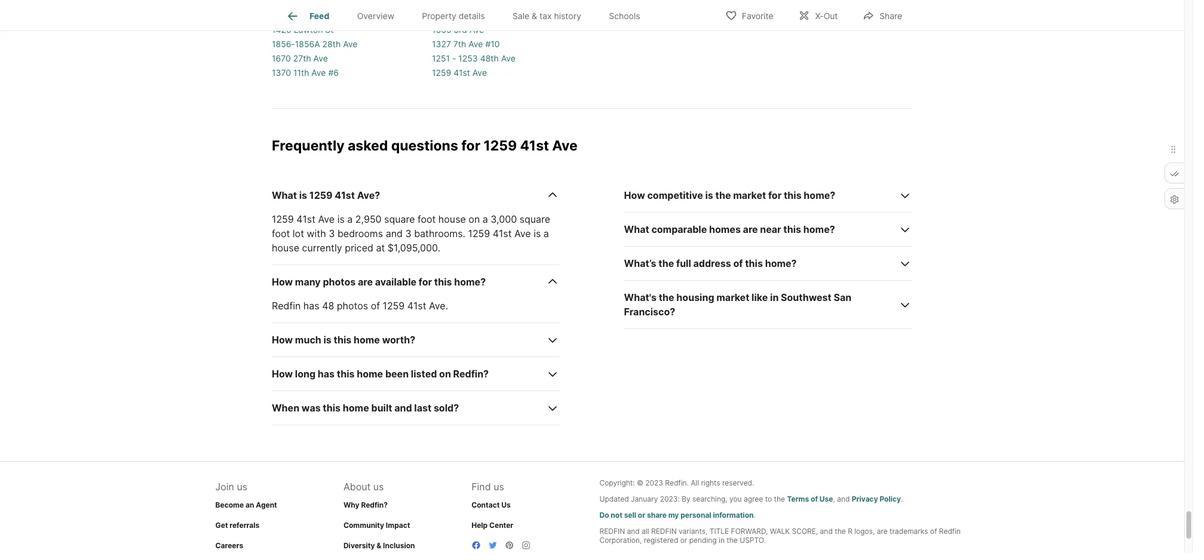 Task type: describe. For each thing, give the bounding box(es) containing it.
sale & tax history tab
[[499, 2, 595, 30]]

walk
[[770, 527, 790, 536]]

1 horizontal spatial .
[[901, 495, 903, 504]]

francisco?
[[624, 306, 675, 318]]

and right score,
[[820, 527, 833, 536]]

details
[[459, 11, 485, 21]]

1670 27th ave link
[[272, 53, 328, 63]]

of inside "dropdown button"
[[733, 257, 743, 269]]

comparable
[[652, 223, 707, 235]]

ave inside 1259 41st ave is a house currently priced at $1,095,000.
[[514, 228, 531, 239]]

1259 inside what is 1259 41st ave? dropdown button
[[309, 189, 333, 201]]

reserved.
[[722, 478, 754, 487]]

how competitive is the market for this home?
[[624, 189, 836, 201]]

redfin.
[[665, 478, 689, 487]]

registered
[[644, 536, 678, 545]]

what comparable homes are near this home? button
[[624, 213, 912, 247]]

0 vertical spatial has
[[303, 300, 319, 312]]

of inside redfin and all redfin variants, title forward, walk score, and the r logos, are trademarks of redfin corporation, registered or pending in the uspto.
[[930, 527, 937, 536]]

forward,
[[731, 527, 768, 536]]

how long has this home been listed on redfin?
[[272, 368, 489, 380]]

new
[[631, 10, 649, 20]]

schools tab
[[595, 2, 654, 30]]

28th
[[322, 39, 341, 49]]

get referrals button
[[215, 521, 259, 530]]

1259 41st ave link
[[432, 68, 487, 78]]

of down "how many photos are available for this home?"
[[371, 300, 380, 312]]

41st inside 1259 41st ave is a house currently priced at $1,095,000.
[[493, 228, 512, 239]]

and inside dropdown button
[[394, 402, 412, 414]]

about
[[343, 481, 371, 493]]

agent
[[256, 501, 277, 510]]

1576
[[454, 10, 473, 20]]

what's the full address of this home?
[[624, 257, 797, 269]]

much
[[295, 334, 321, 346]]

bathrooms.
[[414, 228, 465, 239]]

personal
[[681, 511, 711, 520]]

1574-
[[432, 10, 454, 20]]

overview tab
[[343, 2, 408, 30]]

has inside dropdown button
[[318, 368, 335, 380]]

listings
[[651, 10, 682, 20]]

1622 45th ave link
[[272, 10, 329, 20]]

us
[[501, 501, 511, 510]]

1 horizontal spatial a
[[483, 213, 488, 225]]

redfin pinterest image
[[505, 541, 515, 550]]

help center button
[[472, 521, 513, 530]]

st
[[325, 25, 334, 35]]

property
[[422, 11, 456, 21]]

information
[[713, 511, 754, 520]]

1355 3rd ave
[[432, 25, 484, 35]]

lot
[[293, 228, 304, 239]]

how for how competitive is the market for this home?
[[624, 189, 645, 201]]

are for available
[[358, 276, 373, 288]]

updated
[[600, 495, 629, 504]]

1327
[[432, 39, 451, 49]]

on inside dropdown button
[[439, 368, 451, 380]]

or inside redfin and all redfin variants, title forward, walk score, and the r logos, are trademarks of redfin corporation, registered or pending in the uspto.
[[680, 536, 687, 545]]

the inside what's the full address of this home? "dropdown button"
[[659, 257, 674, 269]]

1856-1856a 28th ave link
[[272, 39, 358, 49]]

copyright: © 2023 redfin. all rights reserved.
[[600, 478, 754, 487]]

this right near
[[784, 223, 801, 235]]

sold?
[[434, 402, 459, 414]]

by
[[682, 495, 690, 504]]

privacy policy link
[[852, 495, 901, 504]]

1259 inside 1259 41st ave is a 2,950 square foot house on a 3,000 square foot lot with 3 bedrooms and 3 bathrooms.
[[272, 213, 294, 225]]

frequently asked questions for 1259 41st ave
[[272, 137, 578, 154]]

in inside redfin and all redfin variants, title forward, walk score, and the r logos, are trademarks of redfin corporation, registered or pending in the uspto.
[[719, 536, 725, 545]]

redfin? inside dropdown button
[[453, 368, 489, 380]]

privacy
[[852, 495, 878, 504]]

and inside 1259 41st ave is a 2,950 square foot house on a 3,000 square foot lot with 3 bedrooms and 3 bathrooms.
[[386, 228, 403, 239]]

1574-1576 19th ave
[[432, 10, 510, 20]]

redfin has 48 photos of 1259 41st ave.
[[272, 300, 448, 312]]

contact
[[472, 501, 500, 510]]

diversity
[[343, 541, 375, 550]]

sale
[[513, 11, 529, 21]]

you
[[730, 495, 742, 504]]

3rd
[[454, 25, 467, 35]]

1 vertical spatial foot
[[272, 228, 290, 239]]

updated january 2023: by searching, you agree to the terms of use , and privacy policy .
[[600, 495, 903, 504]]

redfin inside redfin and all redfin variants, title forward, walk score, and the r logos, are trademarks of redfin corporation, registered or pending in the uspto.
[[939, 527, 961, 536]]

11th
[[293, 68, 309, 78]]

0 vertical spatial market
[[733, 189, 766, 201]]

-
[[452, 53, 456, 63]]

property details
[[422, 11, 485, 21]]

house inside 1259 41st ave is a 2,950 square foot house on a 3,000 square foot lot with 3 bedrooms and 3 bathrooms.
[[438, 213, 466, 225]]

built
[[371, 402, 392, 414]]

what's the housing market like in southwest san francisco?
[[624, 291, 852, 318]]

long
[[295, 368, 316, 380]]

last
[[414, 402, 432, 414]]

logos,
[[855, 527, 875, 536]]

on inside 1259 41st ave is a 2,950 square foot house on a 3,000 square foot lot with 3 bedrooms and 3 bathrooms.
[[469, 213, 480, 225]]

2 vertical spatial home
[[343, 402, 369, 414]]

sell
[[624, 511, 636, 520]]

41st inside 1259 41st ave is a 2,950 square foot house on a 3,000 square foot lot with 3 bedrooms and 3 bathrooms.
[[297, 213, 316, 225]]

& for diversity
[[377, 541, 381, 550]]

asked
[[348, 137, 388, 154]]

how for how many photos are available for this home?
[[272, 276, 293, 288]]

homes
[[709, 223, 741, 235]]

1355 3rd ave link
[[432, 25, 484, 35]]

priced
[[345, 242, 373, 254]]

share
[[880, 10, 902, 21]]

competitive
[[647, 189, 703, 201]]

home for worth?
[[354, 334, 380, 346]]

19th
[[476, 10, 493, 20]]

1327 7th ave #10 link
[[432, 39, 500, 49]]

market inside what's the housing market like in southwest san francisco?
[[717, 291, 750, 303]]

0 horizontal spatial .
[[754, 511, 756, 520]]

corporation,
[[600, 536, 642, 545]]

7th
[[453, 39, 466, 49]]

tax
[[540, 11, 552, 21]]

us for find us
[[494, 481, 504, 493]]

what for what comparable homes are near this home?
[[624, 223, 649, 235]]

1370
[[272, 68, 291, 78]]

questions
[[391, 137, 458, 154]]

1856a
[[295, 39, 320, 49]]

contact us button
[[472, 501, 511, 510]]

0 vertical spatial redfin
[[272, 300, 301, 312]]

3,000
[[491, 213, 517, 225]]

1 square from the left
[[384, 213, 415, 225]]

1420 lawton st
[[272, 25, 334, 35]]

is inside 1259 41st ave is a 2,950 square foot house on a 3,000 square foot lot with 3 bedrooms and 3 bathrooms.
[[337, 213, 345, 225]]



Task type: locate. For each thing, give the bounding box(es) containing it.
for up near
[[768, 189, 782, 201]]

what for what is 1259 41st ave?
[[272, 189, 297, 201]]

in inside what's the housing market like in southwest san francisco?
[[770, 291, 779, 303]]

& for sale
[[532, 11, 537, 21]]

1 horizontal spatial house
[[438, 213, 466, 225]]

. up trademarks
[[901, 495, 903, 504]]

careers button
[[215, 541, 243, 550]]

0 horizontal spatial foot
[[272, 228, 290, 239]]

of
[[733, 257, 743, 269], [371, 300, 380, 312], [811, 495, 818, 504], [930, 527, 937, 536]]

us right join
[[237, 481, 247, 493]]

community impact
[[343, 521, 410, 530]]

how competitive is the market for this home? button
[[624, 179, 912, 213]]

1 vertical spatial what
[[624, 223, 649, 235]]

0 horizontal spatial square
[[384, 213, 415, 225]]

tab list
[[272, 0, 664, 30]]

find us
[[472, 481, 504, 493]]

this up like
[[745, 257, 763, 269]]

and left 'last'
[[394, 402, 412, 414]]

. down the agree
[[754, 511, 756, 520]]

get referrals
[[215, 521, 259, 530]]

1 vertical spatial market
[[717, 291, 750, 303]]

why
[[343, 501, 359, 510]]

0 horizontal spatial or
[[638, 511, 645, 520]]

the left the full
[[659, 257, 674, 269]]

square up 1259 41st ave is a house currently priced at $1,095,000.
[[384, 213, 415, 225]]

are left near
[[743, 223, 758, 235]]

1259 41st ave
[[432, 68, 487, 78]]

on right listed
[[439, 368, 451, 380]]

how left much at the bottom left
[[272, 334, 293, 346]]

1 vertical spatial .
[[754, 511, 756, 520]]

1 horizontal spatial are
[[743, 223, 758, 235]]

center
[[489, 521, 513, 530]]

2 horizontal spatial a
[[544, 228, 549, 239]]

0 horizontal spatial redfin
[[272, 300, 301, 312]]

this inside "dropdown button"
[[745, 257, 763, 269]]

is inside 1259 41st ave is a house currently priced at $1,095,000.
[[534, 228, 541, 239]]

for up ave.
[[419, 276, 432, 288]]

home left worth?
[[354, 334, 380, 346]]

0 horizontal spatial redfin?
[[361, 501, 388, 510]]

home left built
[[343, 402, 369, 414]]

has
[[303, 300, 319, 312], [318, 368, 335, 380]]

feed
[[310, 11, 329, 21]]

a for 1259 41st ave is a 2,950 square foot house on a 3,000 square foot lot with 3 bedrooms and 3 bathrooms.
[[347, 213, 353, 225]]

do not sell or share my personal information link
[[600, 511, 754, 520]]

a
[[347, 213, 353, 225], [483, 213, 488, 225], [544, 228, 549, 239]]

2 redfin from the left
[[651, 527, 677, 536]]

the right to
[[774, 495, 785, 504]]

the up homes
[[716, 189, 731, 201]]

us
[[237, 481, 247, 493], [373, 481, 384, 493], [494, 481, 504, 493]]

1 vertical spatial &
[[377, 541, 381, 550]]

& inside tab
[[532, 11, 537, 21]]

0 vertical spatial redfin?
[[453, 368, 489, 380]]

been
[[385, 368, 409, 380]]

redfin down many
[[272, 300, 301, 312]]

how left long
[[272, 368, 293, 380]]

us right find
[[494, 481, 504, 493]]

2 us from the left
[[373, 481, 384, 493]]

1 horizontal spatial foot
[[418, 213, 436, 225]]

2 vertical spatial for
[[419, 276, 432, 288]]

are right logos,
[[877, 527, 888, 536]]

foot
[[418, 213, 436, 225], [272, 228, 290, 239]]

#6
[[328, 68, 339, 78]]

0 vertical spatial in
[[770, 291, 779, 303]]

the left uspto.
[[727, 536, 738, 545]]

listed
[[411, 368, 437, 380]]

to
[[765, 495, 772, 504]]

0 horizontal spatial are
[[358, 276, 373, 288]]

find
[[472, 481, 491, 493]]

for right 'questions'
[[461, 137, 480, 154]]

0 horizontal spatial for
[[419, 276, 432, 288]]

what's the full address of this home? button
[[624, 247, 912, 281]]

how many photos are available for this home?
[[272, 276, 486, 288]]

feed link
[[286, 9, 329, 23]]

1259 inside 1259 41st ave is a house currently priced at $1,095,000.
[[468, 228, 490, 239]]

0 horizontal spatial on
[[439, 368, 451, 380]]

45th
[[293, 10, 312, 20]]

the left r
[[835, 527, 846, 536]]

are inside redfin and all redfin variants, title forward, walk score, and the r logos, are trademarks of redfin corporation, registered or pending in the uspto.
[[877, 527, 888, 536]]

x-out
[[815, 10, 838, 21]]

2 3 from the left
[[405, 228, 411, 239]]

1 horizontal spatial what
[[624, 223, 649, 235]]

x-
[[815, 10, 824, 21]]

copyright:
[[600, 478, 635, 487]]

41st inside dropdown button
[[335, 189, 355, 201]]

sale & tax history
[[513, 11, 581, 21]]

0 horizontal spatial what
[[272, 189, 297, 201]]

1 vertical spatial photos
[[337, 300, 368, 312]]

why redfin? button
[[343, 501, 388, 510]]

1 vertical spatial house
[[272, 242, 299, 254]]

join
[[215, 481, 234, 493]]

1 horizontal spatial in
[[770, 291, 779, 303]]

a inside 1259 41st ave is a house currently priced at $1,095,000.
[[544, 228, 549, 239]]

home? inside "dropdown button"
[[765, 257, 797, 269]]

0 horizontal spatial a
[[347, 213, 353, 225]]

1 horizontal spatial &
[[532, 11, 537, 21]]

impact
[[386, 521, 410, 530]]

ave.
[[429, 300, 448, 312]]

1 redfin from the left
[[600, 527, 625, 536]]

0 vertical spatial .
[[901, 495, 903, 504]]

is
[[299, 189, 307, 201], [705, 189, 713, 201], [337, 213, 345, 225], [534, 228, 541, 239], [324, 334, 332, 346]]

when was this home built and last sold? button
[[272, 391, 560, 425]]

2 vertical spatial are
[[877, 527, 888, 536]]

all
[[592, 10, 602, 20], [691, 478, 699, 487]]

when was this home built and last sold?
[[272, 402, 459, 414]]

policy
[[880, 495, 901, 504]]

0 vertical spatial foot
[[418, 213, 436, 225]]

this up ave.
[[434, 276, 452, 288]]

how left many
[[272, 276, 293, 288]]

has left 48
[[303, 300, 319, 312]]

on left 3,000
[[469, 213, 480, 225]]

photos inside dropdown button
[[323, 276, 356, 288]]

home for been
[[357, 368, 383, 380]]

0 horizontal spatial 3
[[329, 228, 335, 239]]

how left competitive
[[624, 189, 645, 201]]

of right trademarks
[[930, 527, 937, 536]]

market up what comparable homes are near this home? dropdown button
[[733, 189, 766, 201]]

frequently
[[272, 137, 345, 154]]

1 horizontal spatial all
[[691, 478, 699, 487]]

2 horizontal spatial for
[[768, 189, 782, 201]]

ave?
[[357, 189, 380, 201]]

this right much at the bottom left
[[334, 334, 351, 346]]

market left like
[[717, 291, 750, 303]]

all left rights
[[691, 478, 699, 487]]

do
[[600, 511, 609, 520]]

how for how much is this home worth?
[[272, 334, 293, 346]]

1 3 from the left
[[329, 228, 335, 239]]

home left been
[[357, 368, 383, 380]]

1 horizontal spatial for
[[461, 137, 480, 154]]

1 horizontal spatial on
[[469, 213, 480, 225]]

0 vertical spatial are
[[743, 223, 758, 235]]

48
[[322, 300, 334, 312]]

photos right 48
[[337, 300, 368, 312]]

how many photos are available for this home? button
[[272, 265, 560, 299]]

0 vertical spatial photos
[[323, 276, 356, 288]]

tab list containing feed
[[272, 0, 664, 30]]

square right 3,000
[[520, 213, 550, 225]]

for for how competitive is the market for this home?
[[768, 189, 782, 201]]

how
[[624, 189, 645, 201], [272, 276, 293, 288], [272, 334, 293, 346], [272, 368, 293, 380]]

photos up 48
[[323, 276, 356, 288]]

us right "about"
[[373, 481, 384, 493]]

like
[[752, 291, 768, 303]]

redfin right trademarks
[[939, 527, 961, 536]]

1251 - 1253 48th ave
[[432, 53, 516, 63]]

1 vertical spatial home
[[357, 368, 383, 380]]

0 horizontal spatial us
[[237, 481, 247, 493]]

for for how many photos are available for this home?
[[419, 276, 432, 288]]

overview
[[357, 11, 394, 21]]

0 vertical spatial what
[[272, 189, 297, 201]]

at
[[376, 242, 385, 254]]

2 horizontal spatial us
[[494, 481, 504, 493]]

what up lot
[[272, 189, 297, 201]]

0 vertical spatial &
[[532, 11, 537, 21]]

2 horizontal spatial are
[[877, 527, 888, 536]]

property details tab
[[408, 2, 499, 30]]

redfin facebook image
[[472, 541, 481, 550]]

and up '$1,095,000.'
[[386, 228, 403, 239]]

and left all
[[627, 527, 640, 536]]

all left 94122
[[592, 10, 602, 20]]

0 vertical spatial for
[[461, 137, 480, 154]]

redfin down "not" at the right bottom of page
[[600, 527, 625, 536]]

1 horizontal spatial redfin
[[651, 527, 677, 536]]

or right sell
[[638, 511, 645, 520]]

become
[[215, 501, 244, 510]]

referrals
[[230, 521, 259, 530]]

27th
[[293, 53, 311, 63]]

and right ,
[[837, 495, 850, 504]]

san
[[834, 291, 852, 303]]

foot left lot
[[272, 228, 290, 239]]

0 vertical spatial on
[[469, 213, 480, 225]]

this up what comparable homes are near this home? dropdown button
[[784, 189, 802, 201]]

the up francisco?
[[659, 291, 674, 303]]

redfin? up sold? on the left bottom of the page
[[453, 368, 489, 380]]

1 vertical spatial or
[[680, 536, 687, 545]]

redfin? up the community impact button
[[361, 501, 388, 510]]

ave inside 1259 41st ave is a 2,950 square foot house on a 3,000 square foot lot with 3 bedrooms and 3 bathrooms.
[[318, 213, 335, 225]]

3 right with
[[329, 228, 335, 239]]

share button
[[853, 3, 912, 27]]

0 vertical spatial home
[[354, 334, 380, 346]]

1251
[[432, 53, 450, 63]]

diversity & inclusion button
[[343, 541, 415, 550]]

favorite button
[[715, 3, 784, 27]]

3 up '$1,095,000.'
[[405, 228, 411, 239]]

not
[[611, 511, 623, 520]]

1622 45th ave
[[272, 10, 329, 20]]

1 vertical spatial all
[[691, 478, 699, 487]]

of right address
[[733, 257, 743, 269]]

redfin?
[[453, 368, 489, 380], [361, 501, 388, 510]]

1251 - 1253 48th ave link
[[432, 53, 516, 63]]

94122
[[604, 10, 629, 20]]

3 us from the left
[[494, 481, 504, 493]]

history
[[554, 11, 581, 21]]

my
[[668, 511, 679, 520]]

redfin twitter image
[[488, 541, 498, 550]]

foot up bathrooms.
[[418, 213, 436, 225]]

0 vertical spatial all
[[592, 10, 602, 20]]

1 horizontal spatial 3
[[405, 228, 411, 239]]

1 horizontal spatial or
[[680, 536, 687, 545]]

ave
[[314, 10, 329, 20], [495, 10, 510, 20], [470, 25, 484, 35], [343, 39, 358, 49], [469, 39, 483, 49], [313, 53, 328, 63], [501, 53, 516, 63], [311, 68, 326, 78], [473, 68, 487, 78], [552, 137, 578, 154], [318, 213, 335, 225], [514, 228, 531, 239]]

why redfin?
[[343, 501, 388, 510]]

the inside how competitive is the market for this home? dropdown button
[[716, 189, 731, 201]]

are for near
[[743, 223, 758, 235]]

0 horizontal spatial all
[[592, 10, 602, 20]]

in right like
[[770, 291, 779, 303]]

what up what's
[[624, 223, 649, 235]]

a for 1259 41st ave is a house currently priced at $1,095,000.
[[544, 228, 549, 239]]

get
[[215, 521, 228, 530]]

house up bathrooms.
[[438, 213, 466, 225]]

1 vertical spatial on
[[439, 368, 451, 380]]

market
[[733, 189, 766, 201], [717, 291, 750, 303]]

of left "use"
[[811, 495, 818, 504]]

us for join us
[[237, 481, 247, 493]]

title
[[710, 527, 729, 536]]

1670 27th ave
[[272, 53, 328, 63]]

are up redfin has 48 photos of 1259 41st ave.
[[358, 276, 373, 288]]

what is 1259 41st ave? button
[[272, 179, 560, 212]]

was
[[302, 402, 321, 414]]

0 horizontal spatial redfin
[[600, 527, 625, 536]]

0 horizontal spatial house
[[272, 242, 299, 254]]

1 vertical spatial redfin?
[[361, 501, 388, 510]]

how long has this home been listed on redfin? button
[[272, 357, 560, 391]]

redfin instagram image
[[522, 541, 531, 550]]

1259 41st ave is a 2,950 square foot house on a 3,000 square foot lot with 3 bedrooms and 3 bathrooms.
[[272, 213, 550, 239]]

help center
[[472, 521, 513, 530]]

this down the how much is this home worth? at the left bottom
[[337, 368, 355, 380]]

redfin down share
[[651, 527, 677, 536]]

1 vertical spatial for
[[768, 189, 782, 201]]

0 horizontal spatial in
[[719, 536, 725, 545]]

this
[[784, 189, 802, 201], [784, 223, 801, 235], [745, 257, 763, 269], [434, 276, 452, 288], [334, 334, 351, 346], [337, 368, 355, 380], [323, 402, 341, 414]]

1 horizontal spatial us
[[373, 481, 384, 493]]

all 94122 new listings link
[[592, 10, 682, 20]]

contact us
[[472, 501, 511, 510]]

this right was
[[323, 402, 341, 414]]

in right 'pending'
[[719, 536, 725, 545]]

1 horizontal spatial square
[[520, 213, 550, 225]]

1 horizontal spatial redfin?
[[453, 368, 489, 380]]

2 square from the left
[[520, 213, 550, 225]]

help
[[472, 521, 488, 530]]

house down lot
[[272, 242, 299, 254]]

how for how long has this home been listed on redfin?
[[272, 368, 293, 380]]

1 vertical spatial has
[[318, 368, 335, 380]]

0 horizontal spatial &
[[377, 541, 381, 550]]

1 vertical spatial redfin
[[939, 527, 961, 536]]

us for about us
[[373, 481, 384, 493]]

house
[[438, 213, 466, 225], [272, 242, 299, 254]]

community
[[343, 521, 384, 530]]

what's the housing market like in southwest san francisco? button
[[624, 281, 912, 329]]

& right diversity
[[377, 541, 381, 550]]

become an agent button
[[215, 501, 277, 510]]

0 vertical spatial house
[[438, 213, 466, 225]]

house inside 1259 41st ave is a house currently priced at $1,095,000.
[[272, 242, 299, 254]]

the inside what's the housing market like in southwest san francisco?
[[659, 291, 674, 303]]

1 vertical spatial in
[[719, 536, 725, 545]]

schools
[[609, 11, 640, 21]]

1 horizontal spatial redfin
[[939, 527, 961, 536]]

lawton
[[294, 25, 323, 35]]

has right long
[[318, 368, 335, 380]]

or left 'pending'
[[680, 536, 687, 545]]

1 vertical spatial are
[[358, 276, 373, 288]]

#10
[[485, 39, 500, 49]]

uspto.
[[740, 536, 766, 545]]

do not sell or share my personal information .
[[600, 511, 756, 520]]

1 us from the left
[[237, 481, 247, 493]]

& left tax
[[532, 11, 537, 21]]

0 vertical spatial or
[[638, 511, 645, 520]]



Task type: vqa. For each thing, say whether or not it's contained in the screenshot.


